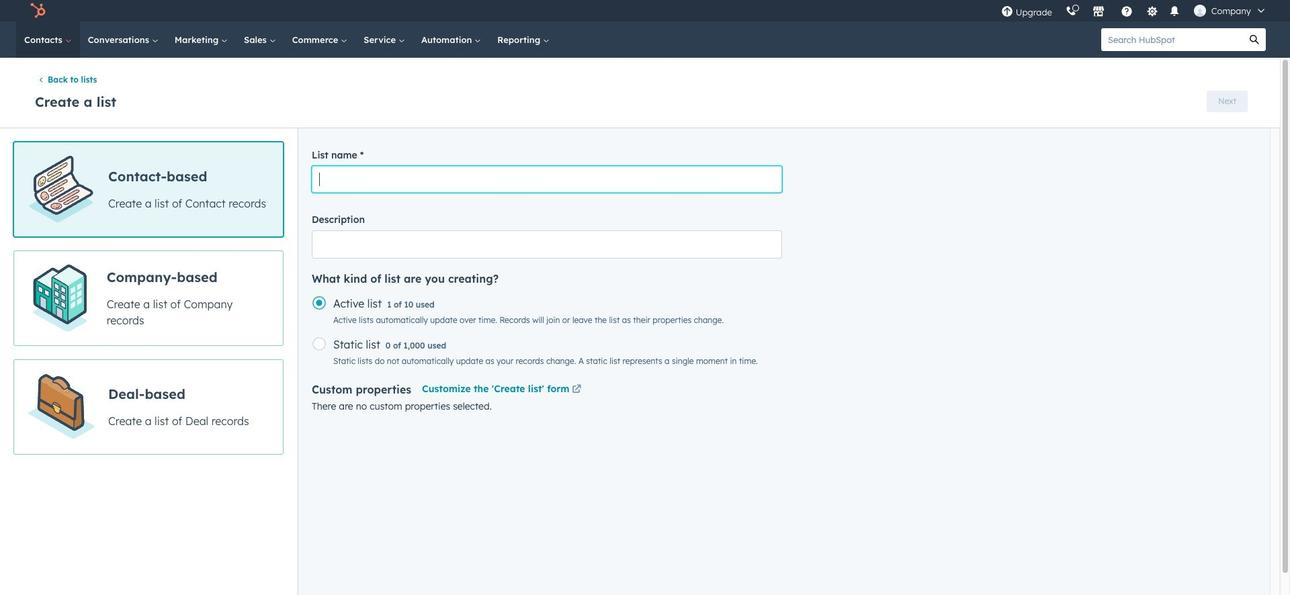 Task type: describe. For each thing, give the bounding box(es) containing it.
jacob simon image
[[1194, 5, 1207, 17]]

Search HubSpot search field
[[1102, 28, 1244, 51]]

List name text field
[[312, 166, 782, 193]]



Task type: locate. For each thing, give the bounding box(es) containing it.
link opens in a new window image
[[572, 383, 582, 399], [572, 385, 582, 396]]

None text field
[[312, 231, 782, 259]]

marketplaces image
[[1093, 6, 1105, 18]]

None checkbox
[[13, 142, 284, 238], [13, 251, 284, 346], [13, 142, 284, 238], [13, 251, 284, 346]]

banner
[[32, 87, 1248, 115]]

menu
[[995, 0, 1275, 22]]

None checkbox
[[13, 360, 284, 455]]

1 link opens in a new window image from the top
[[572, 383, 582, 399]]

2 link opens in a new window image from the top
[[572, 385, 582, 396]]



Task type: vqa. For each thing, say whether or not it's contained in the screenshot.
as
no



